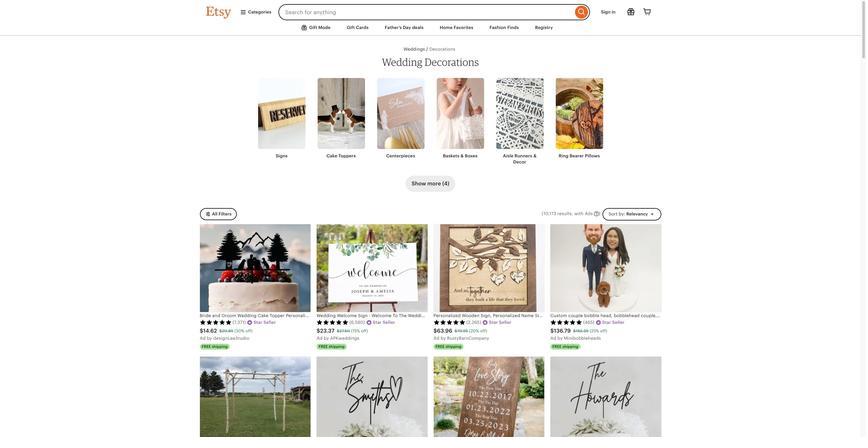 Task type: locate. For each thing, give the bounding box(es) containing it.
3 5 out of 5 stars image from the left
[[434, 320, 466, 325]]

2 5 out of 5 stars image from the left
[[317, 320, 349, 325]]

custom couple bobble head, bobblehead couple,bobblehead wedding cake topper, wedding gifts with dog/cat(pets) image
[[551, 225, 661, 313]]

Search for anything text field
[[279, 4, 574, 20]]

None search field
[[279, 4, 590, 20]]

5 out of 5 stars image for wedding welcome sign - welcome to the wedding sign - personalized wedding sign - wedding decor fbw02 image
[[317, 320, 349, 325]]

banner
[[194, 0, 668, 20]]

1 5 out of 5 stars image from the left
[[200, 320, 232, 325]]

white birch wedding chuppah image
[[200, 357, 311, 438]]

5 out of 5 stars image for bride and groom wedding cake topper personalized cake topper for wedding gift mountain cake topper silhouette anniversary cake topper image on the bottom left of the page
[[200, 320, 232, 325]]

4 5 out of 5 stars image from the left
[[551, 320, 582, 325]]

wood wedding sign, our love story sign, first day yes day best day sign, welcome wedding sign, anniversary gift, wedding gift gift image
[[434, 357, 545, 438]]

5 out of 5 stars image
[[200, 320, 232, 325], [317, 320, 349, 325], [434, 320, 466, 325], [551, 320, 582, 325]]



Task type: describe. For each thing, give the bounding box(es) containing it.
personalized wooden sign, personalized name sign, anniversary gift couples, couples custom wood sign, gift for couple, gift for her image
[[434, 225, 545, 313]]

5 out of 5 stars image for the 'personalized wooden sign, personalized name sign, anniversary gift couples, couples custom wood sign, gift for couple, gift for her' image
[[434, 320, 466, 325]]

personalized script wedding cake topper, custom cake toppers for wedding, rustic wedding cake topper image
[[317, 357, 428, 438]]

5 out of 5 stars image for custom couple bobble head, bobblehead couple,bobblehead wedding cake topper, wedding gifts with dog/cat(pets) image
[[551, 320, 582, 325]]

rustic personalized wedding cake topper, custom script cake topper for wedding, mr and mrs cake toppers image
[[551, 357, 661, 438]]

bride and groom wedding cake topper personalized cake topper for wedding gift mountain cake topper silhouette anniversary cake topper image
[[200, 225, 311, 313]]

wedding welcome sign - welcome to the wedding sign - personalized wedding sign - wedding decor fbw02 image
[[317, 225, 428, 313]]



Task type: vqa. For each thing, say whether or not it's contained in the screenshot.
get at the left top
no



